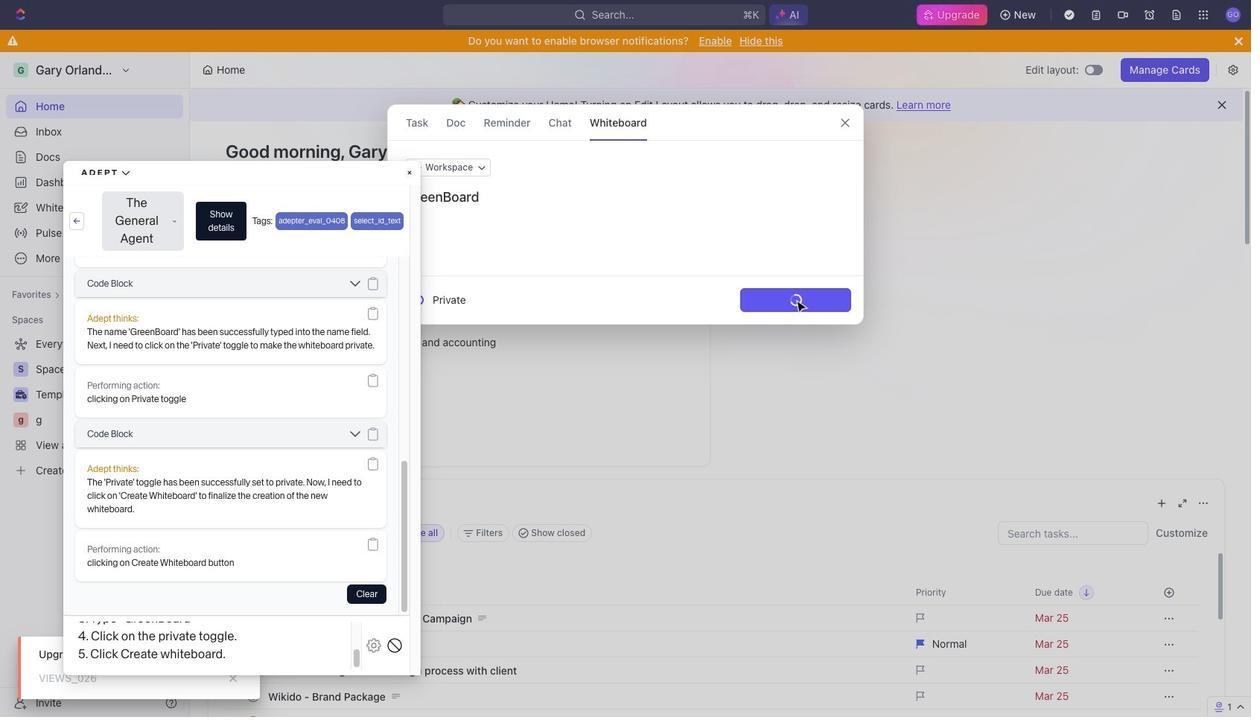 Task type: describe. For each thing, give the bounding box(es) containing it.
sidebar navigation
[[0, 52, 190, 717]]



Task type: vqa. For each thing, say whether or not it's contained in the screenshot.
A
no



Task type: locate. For each thing, give the bounding box(es) containing it.
Name this Whiteboard... field
[[388, 188, 863, 206]]

alert
[[190, 89, 1243, 121]]

tree
[[6, 332, 183, 483]]

dialog
[[387, 104, 864, 325]]

Search tasks... text field
[[999, 522, 1148, 544]]

tree inside 'sidebar' navigation
[[6, 332, 183, 483]]



